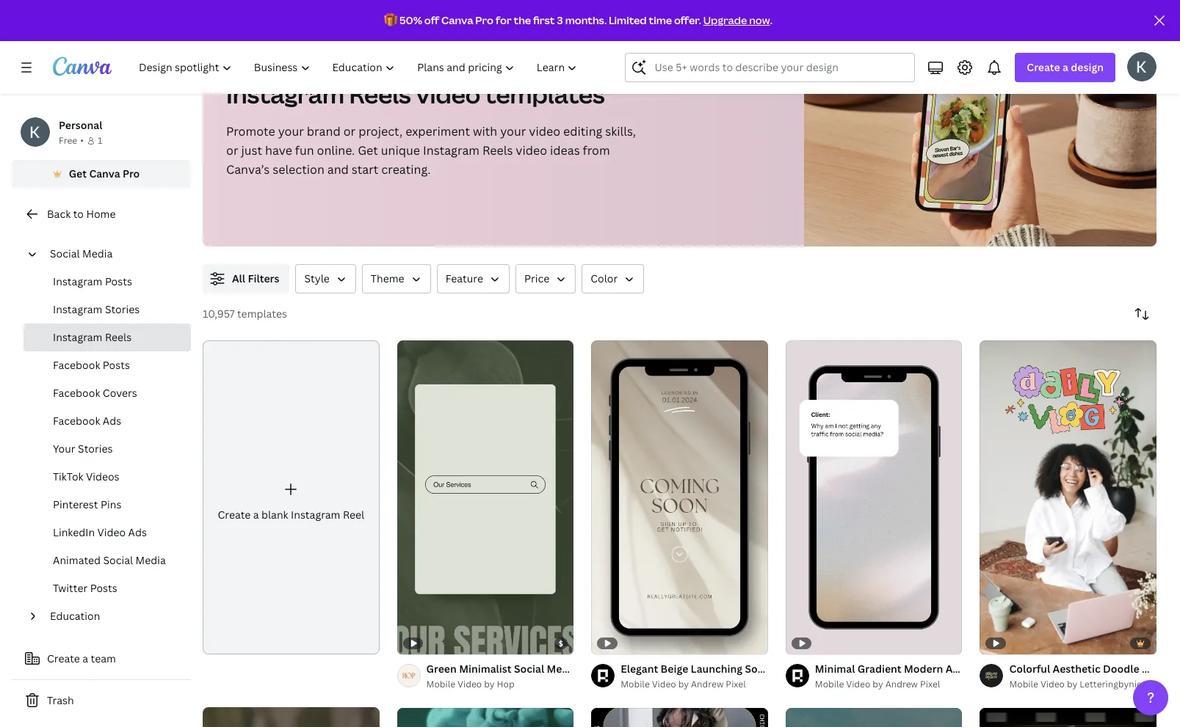 Task type: vqa. For each thing, say whether or not it's contained in the screenshot.
the Your account link
no



Task type: describe. For each thing, give the bounding box(es) containing it.
posts for twitter posts
[[90, 582, 117, 596]]

reel inside 'element'
[[343, 508, 364, 522]]

aesthetic
[[1053, 662, 1101, 676]]

video for mobile video by hop
[[458, 678, 482, 691]]

animated
[[53, 554, 101, 568]]

for
[[496, 13, 512, 27]]

business
[[50, 219, 94, 233]]

0 horizontal spatial or
[[226, 142, 238, 159]]

with
[[473, 123, 497, 140]]

experiment
[[406, 123, 470, 140]]

0 vertical spatial social
[[50, 247, 80, 261]]

education link
[[44, 603, 182, 631]]

create a design
[[1027, 60, 1104, 74]]

1 horizontal spatial canva
[[441, 13, 473, 27]]

canva's
[[226, 162, 270, 178]]

top level navigation element
[[129, 53, 590, 82]]

social media link
[[44, 240, 182, 268]]

a for blank
[[253, 508, 259, 522]]

0 horizontal spatial media
[[82, 247, 113, 261]]

the
[[514, 13, 531, 27]]

reel inside elegant beige launching soon instagram reel mobile video by andrew pixel
[[826, 662, 848, 676]]

your
[[53, 442, 75, 456]]

create a blank instagram reel link
[[203, 341, 379, 655]]

create for create a blank instagram reel
[[218, 508, 251, 522]]

mobile video by hop link
[[426, 678, 574, 692]]

2 mobile video by andrew pixel link from the left
[[621, 678, 768, 692]]

vlo
[[1170, 662, 1180, 676]]

personal
[[59, 118, 102, 132]]

instagram inside elegant beige launching soon instagram reel mobile video by andrew pixel
[[773, 662, 823, 676]]

facebook posts
[[53, 358, 130, 372]]

1 by from the left
[[484, 678, 495, 691]]

linkedin video ads
[[53, 526, 147, 540]]

feature
[[446, 272, 483, 286]]

1 vertical spatial social
[[103, 554, 133, 568]]

social media
[[50, 247, 113, 261]]

pinterest pins link
[[24, 491, 191, 519]]

get inside button
[[69, 167, 87, 181]]

letteringbynica
[[1080, 678, 1147, 691]]

blank
[[261, 508, 288, 522]]

facebook covers link
[[24, 380, 191, 408]]

instagram posts
[[53, 275, 132, 289]]

instagram stories link
[[24, 296, 191, 324]]

colorful
[[1009, 662, 1050, 676]]

facebook posts link
[[24, 352, 191, 380]]

mobile inside elegant beige launching soon instagram reel mobile video by andrew pixel
[[621, 678, 650, 691]]

animated social media
[[53, 554, 166, 568]]

a for team
[[82, 652, 88, 666]]

animated social media link
[[24, 547, 191, 575]]

design
[[1071, 60, 1104, 74]]

kendall parks image
[[1127, 52, 1157, 82]]

twitter posts
[[53, 582, 117, 596]]

home
[[86, 207, 116, 221]]

fun
[[295, 142, 314, 159]]

instagram posts link
[[24, 268, 191, 296]]

🎁 50% off canva pro for the first 3 months. limited time offer. upgrade now .
[[384, 13, 773, 27]]

video inside "colorful aesthetic doodle daily vlo mobile video by letteringbynica"
[[1041, 678, 1065, 691]]

all filters
[[232, 272, 279, 286]]

2 mobile from the left
[[815, 678, 844, 691]]

offer.
[[674, 13, 701, 27]]

filters
[[248, 272, 279, 286]]

have
[[265, 142, 292, 159]]

your stories
[[53, 442, 113, 456]]

facebook for facebook posts
[[53, 358, 100, 372]]

trash
[[47, 694, 74, 708]]

create a team button
[[12, 645, 191, 674]]

now
[[749, 13, 770, 27]]

instagram up instagram reels on the left of the page
[[53, 303, 102, 317]]

1 vertical spatial video
[[529, 123, 560, 140]]

feature button
[[437, 264, 510, 294]]

online.
[[317, 142, 355, 159]]

0 vertical spatial templates
[[485, 79, 605, 110]]

1 andrew from the left
[[885, 678, 918, 691]]

10,957 templates
[[203, 307, 287, 321]]

free
[[59, 134, 77, 147]]

trash link
[[12, 687, 191, 716]]

and
[[327, 162, 349, 178]]

instagram up facebook posts
[[53, 330, 102, 344]]

get inside promote your brand or project, experiment with your video editing skills, or just have fun online. get unique instagram reels video ideas from canva's selection and start creating.
[[358, 142, 378, 159]]

from
[[583, 142, 610, 159]]

project,
[[358, 123, 403, 140]]

50%
[[399, 13, 422, 27]]

3
[[557, 13, 563, 27]]

video for linkedin video ads
[[97, 526, 126, 540]]

promote
[[226, 123, 275, 140]]

colorful aesthetic doodle daily vlo link
[[1009, 662, 1180, 678]]

theme
[[371, 272, 404, 286]]

0 vertical spatial ads
[[103, 414, 121, 428]]

andrew inside elegant beige launching soon instagram reel mobile video by andrew pixel
[[691, 678, 724, 691]]

months.
[[565, 13, 607, 27]]

team
[[91, 652, 116, 666]]

by inside "colorful aesthetic doodle daily vlo mobile video by letteringbynica"
[[1067, 678, 1078, 691]]

🎁
[[384, 13, 397, 27]]

back
[[47, 207, 71, 221]]

instagram up promote
[[226, 79, 344, 110]]

facebook covers
[[53, 386, 137, 400]]

elegant
[[621, 662, 658, 676]]

tiktok videos
[[53, 470, 119, 484]]

instagram reels
[[53, 330, 132, 344]]

brand
[[307, 123, 341, 140]]

launching
[[691, 662, 743, 676]]

pixel inside elegant beige launching soon instagram reel mobile video by andrew pixel
[[726, 678, 746, 691]]

0 vertical spatial pro
[[475, 13, 494, 27]]

mobile video by letteringbynica link
[[1009, 678, 1157, 692]]

video inside elegant beige launching soon instagram reel mobile video by andrew pixel
[[652, 678, 676, 691]]

pinterest
[[53, 498, 98, 512]]

instagram inside 'element'
[[291, 508, 340, 522]]

all filters button
[[203, 264, 290, 294]]

facebook for facebook covers
[[53, 386, 100, 400]]



Task type: locate. For each thing, give the bounding box(es) containing it.
twitter
[[53, 582, 88, 596]]

10,957
[[203, 307, 235, 321]]

posts
[[105, 275, 132, 289], [103, 358, 130, 372], [90, 582, 117, 596]]

a inside dropdown button
[[1063, 60, 1069, 74]]

2 horizontal spatial create
[[1027, 60, 1060, 74]]

get down •
[[69, 167, 87, 181]]

1 vertical spatial reel
[[826, 662, 848, 676]]

a left blank
[[253, 508, 259, 522]]

canva inside button
[[89, 167, 120, 181]]

reels down with
[[482, 142, 513, 159]]

None search field
[[625, 53, 915, 82]]

get up start at the left top
[[358, 142, 378, 159]]

posts down 'social media' link
[[105, 275, 132, 289]]

instagram reels video templates
[[226, 79, 605, 110]]

create a blank instagram reel
[[218, 508, 364, 522]]

0 vertical spatial reel
[[343, 508, 364, 522]]

tiktok videos link
[[24, 463, 191, 491]]

soon
[[745, 662, 771, 676]]

0 horizontal spatial templates
[[237, 307, 287, 321]]

get canva pro button
[[12, 160, 191, 188]]

0 horizontal spatial reels
[[105, 330, 132, 344]]

2 pixel from the left
[[726, 678, 746, 691]]

colorful aesthetic doodle daily vlo mobile video by letteringbynica
[[1009, 662, 1180, 691]]

posts inside 'facebook posts' link
[[103, 358, 130, 372]]

1 your from the left
[[278, 123, 304, 140]]

reels for instagram reels
[[105, 330, 132, 344]]

linkedin video ads link
[[24, 519, 191, 547]]

your stories link
[[24, 436, 191, 463]]

get
[[358, 142, 378, 159], [69, 167, 87, 181]]

0 horizontal spatial andrew
[[691, 678, 724, 691]]

reels for instagram reels video templates
[[349, 79, 411, 110]]

back to home
[[47, 207, 116, 221]]

create inside dropdown button
[[1027, 60, 1060, 74]]

ideas
[[550, 142, 580, 159]]

skills,
[[605, 123, 636, 140]]

mobile inside "colorful aesthetic doodle daily vlo mobile video by letteringbynica"
[[1009, 678, 1038, 691]]

create a design button
[[1015, 53, 1116, 82]]

instagram
[[226, 79, 344, 110], [423, 142, 480, 159], [53, 275, 102, 289], [53, 303, 102, 317], [53, 330, 102, 344], [291, 508, 340, 522], [773, 662, 823, 676]]

1 vertical spatial a
[[253, 508, 259, 522]]

instagram right blank
[[291, 508, 340, 522]]

reel
[[343, 508, 364, 522], [826, 662, 848, 676]]

reels inside promote your brand or project, experiment with your video editing skills, or just have fun online. get unique instagram reels video ideas from canva's selection and start creating.
[[482, 142, 513, 159]]

instagram inside promote your brand or project, experiment with your video editing skills, or just have fun online. get unique instagram reels video ideas from canva's selection and start creating.
[[423, 142, 480, 159]]

twitter posts link
[[24, 575, 191, 603]]

a left team
[[82, 652, 88, 666]]

4 mobile from the left
[[1009, 678, 1038, 691]]

1 vertical spatial get
[[69, 167, 87, 181]]

facebook up your stories
[[53, 414, 100, 428]]

to
[[73, 207, 84, 221]]

0 horizontal spatial pixel
[[726, 678, 746, 691]]

0 vertical spatial media
[[82, 247, 113, 261]]

1 horizontal spatial pixel
[[920, 678, 940, 691]]

0 vertical spatial create
[[1027, 60, 1060, 74]]

theme button
[[362, 264, 431, 294]]

facebook ads link
[[24, 408, 191, 436]]

style
[[304, 272, 330, 286]]

create a blank instagram reel element
[[203, 341, 379, 655]]

your up have
[[278, 123, 304, 140]]

0 horizontal spatial ads
[[103, 414, 121, 428]]

1 vertical spatial media
[[136, 554, 166, 568]]

just
[[241, 142, 262, 159]]

education
[[50, 610, 100, 624]]

1 pixel from the left
[[920, 678, 940, 691]]

1 horizontal spatial andrew
[[885, 678, 918, 691]]

style button
[[296, 264, 356, 294]]

facebook ads
[[53, 414, 121, 428]]

create left team
[[47, 652, 80, 666]]

posts for facebook posts
[[103, 358, 130, 372]]

video for mobile video by andrew pixel
[[846, 678, 871, 691]]

facebook up 'facebook ads'
[[53, 386, 100, 400]]

or left just
[[226, 142, 238, 159]]

social down the business on the left top of the page
[[50, 247, 80, 261]]

create left design
[[1027, 60, 1060, 74]]

video left ideas
[[516, 142, 547, 159]]

canva down 1
[[89, 167, 120, 181]]

1
[[98, 134, 102, 147]]

upgrade now button
[[703, 13, 770, 27]]

elegant beige launching soon instagram reel mobile video by andrew pixel
[[621, 662, 848, 691]]

Search search field
[[655, 54, 906, 82]]

video up experiment
[[416, 79, 481, 110]]

2 vertical spatial posts
[[90, 582, 117, 596]]

0 vertical spatial a
[[1063, 60, 1069, 74]]

color
[[591, 272, 618, 286]]

stories for your stories
[[78, 442, 113, 456]]

1 horizontal spatial templates
[[485, 79, 605, 110]]

templates down filters
[[237, 307, 287, 321]]

unique
[[381, 142, 420, 159]]

3 facebook from the top
[[53, 414, 100, 428]]

1 facebook from the top
[[53, 358, 100, 372]]

instagram down experiment
[[423, 142, 480, 159]]

business link
[[44, 212, 182, 240]]

1 horizontal spatial or
[[343, 123, 356, 140]]

posts inside twitter posts link
[[90, 582, 117, 596]]

2 vertical spatial create
[[47, 652, 80, 666]]

0 horizontal spatial a
[[82, 652, 88, 666]]

a inside 'element'
[[253, 508, 259, 522]]

pinterest pins
[[53, 498, 122, 512]]

0 horizontal spatial pro
[[123, 167, 140, 181]]

1 mobile from the left
[[426, 678, 455, 691]]

1 horizontal spatial your
[[500, 123, 526, 140]]

beige
[[661, 662, 688, 676]]

0 vertical spatial video
[[416, 79, 481, 110]]

covers
[[103, 386, 137, 400]]

promote your brand or project, experiment with your video editing skills, or just have fun online. get unique instagram reels video ideas from canva's selection and start creating.
[[226, 123, 636, 178]]

posts for instagram posts
[[105, 275, 132, 289]]

selection
[[273, 162, 324, 178]]

pro up back to home link
[[123, 167, 140, 181]]

1 horizontal spatial mobile video by andrew pixel link
[[815, 678, 962, 692]]

video
[[416, 79, 481, 110], [529, 123, 560, 140], [516, 142, 547, 159]]

1 horizontal spatial get
[[358, 142, 378, 159]]

price button
[[516, 264, 576, 294]]

facebook
[[53, 358, 100, 372], [53, 386, 100, 400], [53, 414, 100, 428]]

mobile video by andrew pixel
[[815, 678, 940, 691]]

posts down animated social media link
[[90, 582, 117, 596]]

create left blank
[[218, 508, 251, 522]]

stories
[[105, 303, 140, 317], [78, 442, 113, 456]]

1 vertical spatial templates
[[237, 307, 287, 321]]

2 by from the left
[[873, 678, 883, 691]]

1 vertical spatial create
[[218, 508, 251, 522]]

Sort by button
[[1127, 300, 1157, 329]]

media down linkedin video ads link
[[136, 554, 166, 568]]

1 vertical spatial pro
[[123, 167, 140, 181]]

by inside elegant beige launching soon instagram reel mobile video by andrew pixel
[[678, 678, 689, 691]]

$
[[559, 639, 564, 649]]

1 horizontal spatial social
[[103, 554, 133, 568]]

facebook inside "link"
[[53, 386, 100, 400]]

a left design
[[1063, 60, 1069, 74]]

limited
[[609, 13, 647, 27]]

a inside button
[[82, 652, 88, 666]]

2 horizontal spatial a
[[1063, 60, 1069, 74]]

0 vertical spatial or
[[343, 123, 356, 140]]

1 horizontal spatial reel
[[826, 662, 848, 676]]

2 vertical spatial a
[[82, 652, 88, 666]]

social down linkedin video ads link
[[103, 554, 133, 568]]

video up ideas
[[529, 123, 560, 140]]

1 horizontal spatial a
[[253, 508, 259, 522]]

0 vertical spatial reels
[[349, 79, 411, 110]]

facebook down instagram reels on the left of the page
[[53, 358, 100, 372]]

mobile video by hop
[[426, 678, 515, 691]]

1 vertical spatial or
[[226, 142, 238, 159]]

canva right 'off'
[[441, 13, 473, 27]]

posts inside instagram posts link
[[105, 275, 132, 289]]

1 horizontal spatial media
[[136, 554, 166, 568]]

1 vertical spatial reels
[[482, 142, 513, 159]]

daily
[[1142, 662, 1168, 676]]

.
[[770, 13, 773, 27]]

or up online.
[[343, 123, 356, 140]]

reels up project,
[[349, 79, 411, 110]]

1 horizontal spatial create
[[218, 508, 251, 522]]

1 vertical spatial stories
[[78, 442, 113, 456]]

0 horizontal spatial create
[[47, 652, 80, 666]]

1 vertical spatial canva
[[89, 167, 120, 181]]

create inside button
[[47, 652, 80, 666]]

mobile video by andrew pixel link
[[815, 678, 962, 692], [621, 678, 768, 692]]

create for create a team
[[47, 652, 80, 666]]

templates up editing
[[485, 79, 605, 110]]

a for design
[[1063, 60, 1069, 74]]

linkedin
[[53, 526, 95, 540]]

0 horizontal spatial your
[[278, 123, 304, 140]]

hop
[[497, 678, 515, 691]]

your right with
[[500, 123, 526, 140]]

3 mobile from the left
[[621, 678, 650, 691]]

canva
[[441, 13, 473, 27], [89, 167, 120, 181]]

2 facebook from the top
[[53, 386, 100, 400]]

start
[[352, 162, 379, 178]]

instagram right the soon
[[773, 662, 823, 676]]

social
[[50, 247, 80, 261], [103, 554, 133, 568]]

0 horizontal spatial canva
[[89, 167, 120, 181]]

0 horizontal spatial reel
[[343, 508, 364, 522]]

2 your from the left
[[500, 123, 526, 140]]

1 horizontal spatial reels
[[349, 79, 411, 110]]

pro inside get canva pro button
[[123, 167, 140, 181]]

create inside 'element'
[[218, 508, 251, 522]]

color button
[[582, 264, 644, 294]]

stories down instagram posts link
[[105, 303, 140, 317]]

doodle
[[1103, 662, 1140, 676]]

0 horizontal spatial mobile video by andrew pixel link
[[621, 678, 768, 692]]

editing
[[563, 123, 603, 140]]

4 by from the left
[[1067, 678, 1078, 691]]

1 horizontal spatial ads
[[128, 526, 147, 540]]

facebook for facebook ads
[[53, 414, 100, 428]]

0 horizontal spatial social
[[50, 247, 80, 261]]

1 mobile video by andrew pixel link from the left
[[815, 678, 962, 692]]

stories up videos
[[78, 442, 113, 456]]

price
[[524, 272, 550, 286]]

3 by from the left
[[678, 678, 689, 691]]

0 vertical spatial get
[[358, 142, 378, 159]]

0 horizontal spatial get
[[69, 167, 87, 181]]

0 vertical spatial facebook
[[53, 358, 100, 372]]

get canva pro
[[69, 167, 140, 181]]

2 horizontal spatial reels
[[482, 142, 513, 159]]

0 vertical spatial canva
[[441, 13, 473, 27]]

video
[[97, 526, 126, 540], [458, 678, 482, 691], [846, 678, 871, 691], [652, 678, 676, 691], [1041, 678, 1065, 691]]

instagram down social media
[[53, 275, 102, 289]]

your
[[278, 123, 304, 140], [500, 123, 526, 140]]

create for create a design
[[1027, 60, 1060, 74]]

2 vertical spatial reels
[[105, 330, 132, 344]]

2 vertical spatial facebook
[[53, 414, 100, 428]]

media up instagram posts
[[82, 247, 113, 261]]

reels down instagram stories link
[[105, 330, 132, 344]]

pins
[[101, 498, 122, 512]]

ads up animated social media
[[128, 526, 147, 540]]

2 andrew from the left
[[691, 678, 724, 691]]

1 vertical spatial ads
[[128, 526, 147, 540]]

1 horizontal spatial pro
[[475, 13, 494, 27]]

posts up covers
[[103, 358, 130, 372]]

1 vertical spatial facebook
[[53, 386, 100, 400]]

instagram stories
[[53, 303, 140, 317]]

ads down facebook covers "link"
[[103, 414, 121, 428]]

create a team
[[47, 652, 116, 666]]

pro left for
[[475, 13, 494, 27]]

1 vertical spatial posts
[[103, 358, 130, 372]]

first
[[533, 13, 555, 27]]

templates
[[485, 79, 605, 110], [237, 307, 287, 321]]

or
[[343, 123, 356, 140], [226, 142, 238, 159]]

ads
[[103, 414, 121, 428], [128, 526, 147, 540]]

media
[[82, 247, 113, 261], [136, 554, 166, 568]]

0 vertical spatial posts
[[105, 275, 132, 289]]

creating.
[[381, 162, 431, 178]]

stories for instagram stories
[[105, 303, 140, 317]]

0 vertical spatial stories
[[105, 303, 140, 317]]

2 vertical spatial video
[[516, 142, 547, 159]]



